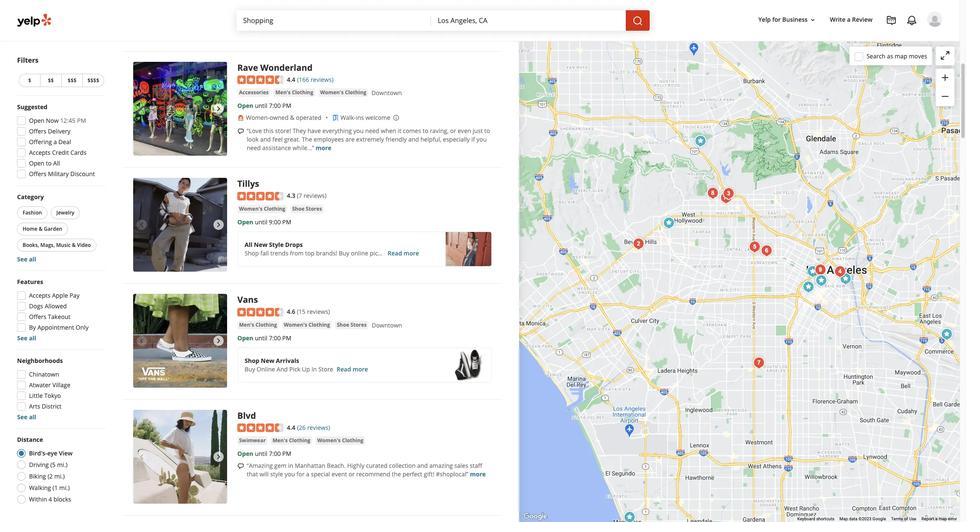 Task type: describe. For each thing, give the bounding box(es) containing it.
data
[[849, 517, 858, 522]]

in
[[312, 366, 317, 374]]

stores for the bottom shoe stores button
[[351, 322, 367, 329]]

2 horizontal spatial to
[[485, 127, 490, 135]]

0 vertical spatial more link
[[275, 7, 291, 15]]

accessories button
[[237, 89, 270, 97]]

home & garden button
[[17, 223, 68, 236]]

new for shop
[[261, 357, 274, 365]]

reviews) right (26 on the bottom of the page
[[307, 424, 330, 432]]

$$$
[[68, 77, 77, 84]]

0 vertical spatial tillys image
[[133, 178, 227, 272]]

clothing down (26 on the bottom of the page
[[289, 437, 311, 445]]

women's clothing for "women's clothing" button above walk-
[[320, 89, 366, 96]]

or inside "amazing gem in manhattan beach. highly curated collection and amazing sales staff that will style you for a special event or recommend the perfect gift! #shoplocal"
[[349, 471, 355, 479]]

see all for accepts apple pay
[[17, 334, 36, 342]]

slauson super mall image
[[751, 355, 768, 372]]

suggested
[[17, 103, 47, 111]]

slideshow element for blvd
[[133, 410, 227, 504]]

gift!
[[424, 471, 435, 479]]

by
[[29, 324, 36, 332]]

see for chinatown
[[17, 413, 27, 421]]

offers delivery
[[29, 127, 70, 135]]

men's clothing link for accessories
[[274, 89, 315, 97]]

view website
[[439, 27, 484, 36]]

garden
[[44, 225, 62, 233]]

1 vertical spatial men's clothing
[[239, 322, 277, 329]]

next image
[[214, 104, 224, 114]]

neko stop image
[[832, 263, 849, 280]]

lovestitch image
[[837, 271, 855, 288]]

wonderland
[[260, 62, 313, 73]]

1 vertical spatial rave wonderland image
[[800, 279, 817, 296]]

(26
[[297, 424, 306, 432]]

see all for chinatown
[[17, 413, 36, 421]]

7:00 for blvd
[[269, 450, 281, 458]]

women's clothing link up beach.
[[316, 437, 365, 446]]

and inside "amazing gem in manhattan beach. highly curated collection and amazing sales staff that will style you for a special event or recommend the perfect gift! #shoplocal"
[[417, 462, 428, 470]]

map data ©2023 google
[[840, 517, 886, 522]]

women's clothing for "women's clothing" button below 4.6 (15 reviews)
[[284, 322, 330, 329]]

open down suggested
[[29, 117, 44, 125]]

mi.) for biking (2 mi.)
[[54, 473, 65, 481]]

pay
[[70, 292, 80, 300]]

mi.) for walking (1 mi.)
[[59, 484, 70, 492]]

open for tillys
[[237, 218, 253, 226]]

owned
[[270, 114, 289, 122]]

Near text field
[[438, 16, 619, 25]]

books, mags, music & video
[[23, 242, 91, 249]]

1 vertical spatial tillys image
[[939, 326, 956, 343]]

more for the top 'more' link
[[275, 7, 291, 15]]

#shoplocal"
[[436, 471, 469, 479]]

arts district
[[29, 403, 62, 411]]

women's clothing for "women's clothing" button below 4.3 star rating image
[[239, 205, 285, 213]]

$$$$ button
[[83, 74, 104, 87]]

home
[[23, 225, 37, 233]]

notifications image
[[907, 15, 917, 26]]

(26 reviews)
[[297, 424, 330, 432]]

dogs
[[29, 302, 43, 310]]

pm for blvd
[[282, 450, 291, 458]]

recommend
[[356, 471, 390, 479]]

offers for offers takeout
[[29, 313, 46, 321]]

of
[[904, 517, 908, 522]]

welcome
[[366, 114, 391, 122]]

jewelry button
[[51, 207, 80, 219]]

open down "offering"
[[29, 159, 44, 167]]

blvd
[[237, 410, 256, 422]]

the realreal - west hollywood image
[[661, 215, 678, 232]]

are
[[346, 136, 355, 144]]

(2
[[48, 473, 53, 481]]

la la land image
[[705, 185, 722, 202]]

collection
[[389, 462, 416, 470]]

previous image for rave wonderland
[[137, 104, 147, 114]]

village
[[52, 381, 70, 389]]

7:00 for rave wonderland
[[269, 102, 281, 110]]

shortcuts
[[817, 517, 835, 522]]

terms of use
[[891, 517, 917, 522]]

previous image for blvd
[[137, 452, 147, 462]]

offering
[[29, 138, 52, 146]]

pick
[[370, 249, 381, 258]]

view inside option group
[[59, 450, 73, 458]]

arts
[[29, 403, 40, 411]]

you inside "amazing gem in manhattan beach. highly curated collection and amazing sales staff that will style you for a special event or recommend the perfect gift! #shoplocal"
[[285, 471, 295, 479]]

mi.) for driving (5 mi.)
[[57, 461, 68, 469]]

none field find
[[243, 16, 424, 25]]

pm for tillys
[[282, 218, 291, 226]]

la fashion district image
[[813, 272, 830, 289]]

16 chevron down v2 image
[[810, 17, 816, 23]]

women's for "women's clothing" button above walk-
[[320, 89, 344, 96]]

yelp for business
[[759, 16, 808, 24]]

see for accepts apple pay
[[17, 334, 27, 342]]

a inside "amazing gem in manhattan beach. highly curated collection and amazing sales staff that will style you for a special event or recommend the perfect gift! #shoplocal"
[[306, 471, 310, 479]]

only
[[76, 324, 89, 332]]

atwater village
[[29, 381, 70, 389]]

the
[[302, 136, 312, 144]]

until for vans
[[255, 334, 267, 343]]

16 speech v2 image
[[237, 463, 244, 470]]

slideshow element for vans
[[133, 294, 227, 388]]

reviews) right (166
[[311, 75, 334, 84]]

staff
[[470, 462, 482, 470]]

4.4 link for blvd
[[287, 423, 295, 432]]

maria w. image
[[928, 12, 943, 27]]

dogs allowed
[[29, 302, 67, 310]]

women's clothing button up beach.
[[316, 437, 365, 446]]

all for accepts apple pay
[[29, 334, 36, 342]]

this
[[264, 127, 274, 135]]

terms
[[891, 517, 903, 522]]

curated
[[366, 462, 388, 470]]

allowed
[[45, 302, 67, 310]]

more for 'more' link associated with manhattan
[[470, 471, 486, 479]]

0 vertical spatial you
[[353, 127, 364, 135]]

men's for accessories
[[276, 89, 291, 96]]

men's for swimwear
[[273, 437, 288, 445]]

$ button
[[19, 74, 40, 87]]

they
[[293, 127, 306, 135]]

the library store image
[[812, 262, 829, 279]]

4.4 star rating image for blvd
[[237, 424, 284, 433]]

expand map image
[[940, 50, 951, 61]]

0 vertical spatial all
[[53, 159, 60, 167]]

will
[[260, 471, 269, 479]]

and down this
[[260, 136, 271, 144]]

open until 7:00 pm for vans
[[237, 334, 291, 343]]

vans
[[237, 294, 258, 306]]

arrivals
[[276, 357, 299, 365]]

deal
[[58, 138, 71, 146]]

all for chinatown
[[29, 413, 36, 421]]

perfect
[[403, 471, 422, 479]]

0 horizontal spatial rave wonderland image
[[133, 62, 227, 156]]

military
[[48, 170, 69, 178]]

4.3
[[287, 192, 295, 200]]

1 vertical spatial you
[[477, 136, 487, 144]]

helpful,
[[421, 136, 442, 144]]

projects image
[[887, 15, 897, 26]]

in-
[[392, 249, 399, 258]]

for inside button
[[773, 16, 781, 24]]

until for blvd
[[255, 450, 267, 458]]

reviews) right (7
[[304, 192, 327, 200]]

swimwear
[[239, 437, 266, 445]]

employees
[[314, 136, 344, 144]]

and down comes at top left
[[408, 136, 419, 144]]

pm for vans
[[282, 334, 291, 343]]

a for offering
[[54, 138, 57, 146]]

$$ button
[[40, 74, 61, 87]]

$$$$
[[88, 77, 99, 84]]

4.4 for blvd
[[287, 424, 295, 432]]

distance
[[17, 436, 43, 444]]

sales
[[455, 462, 468, 470]]

offers for offers military discount
[[29, 170, 46, 178]]

tillys
[[237, 178, 259, 189]]

until for tillys
[[255, 218, 267, 226]]

amazing
[[430, 462, 453, 470]]

when
[[381, 127, 396, 135]]

shop for shop fall trends from top brands! buy online pick up in-store .
[[245, 249, 259, 258]]

shoe stores for top shoe stores button
[[292, 205, 322, 213]]

accepts apple pay
[[29, 292, 80, 300]]

the
[[392, 471, 401, 479]]

women's clothing link up walk-
[[319, 89, 368, 97]]

features
[[17, 278, 43, 286]]

4.4 link for rave wonderland
[[287, 75, 295, 84]]

more link for manhattan
[[470, 471, 486, 479]]

write
[[830, 16, 846, 24]]

zoom out image
[[940, 91, 951, 102]]

elsis image
[[746, 239, 764, 256]]

0 horizontal spatial to
[[46, 159, 52, 167]]

walk-ins welcome
[[341, 114, 391, 122]]

men's clothing for accessories
[[276, 89, 313, 96]]

downtown for vans
[[372, 322, 402, 330]]

offers takeout
[[29, 313, 70, 321]]

accepts for accepts apple pay
[[29, 292, 50, 300]]

shoe for the topmost shoe stores link
[[292, 205, 305, 213]]

atwater
[[29, 381, 51, 389]]

search
[[867, 52, 886, 60]]

women's clothing button up walk-
[[319, 89, 368, 97]]

everything
[[323, 127, 352, 135]]

group containing suggested
[[15, 103, 106, 181]]

read inside 'shop new arrivals buy online and pick up in store read more'
[[337, 366, 351, 374]]

report a map error
[[922, 517, 957, 522]]

women-owned & operated
[[246, 114, 322, 122]]

feel
[[272, 136, 283, 144]]

google image
[[521, 512, 550, 523]]

clothing down 4.6 (15 reviews)
[[309, 322, 330, 329]]

open until 9:00 pm
[[237, 218, 291, 226]]

open for vans
[[237, 334, 253, 343]]

until for rave wonderland
[[255, 102, 267, 110]]



Task type: locate. For each thing, give the bounding box(es) containing it.
user actions element
[[752, 11, 955, 63]]

clothing down (166
[[292, 89, 313, 96]]

& inside "button"
[[72, 242, 76, 249]]

view left website in the top of the page
[[439, 27, 455, 36]]

women's clothing button down 4.3 star rating image
[[237, 205, 287, 214]]

more link for they
[[316, 144, 332, 152]]

new inside 'shop new arrivals buy online and pick up in store read more'
[[261, 357, 274, 365]]

offers up "offering"
[[29, 127, 46, 135]]

0 vertical spatial men's clothing button
[[274, 89, 315, 97]]

16 walk in welcome v2 image
[[332, 115, 339, 121]]

you down in
[[285, 471, 295, 479]]

women's clothing down 4.6 (15 reviews)
[[284, 322, 330, 329]]

website
[[457, 27, 484, 36]]

& left the video
[[72, 242, 76, 249]]

men's clothing link down (166
[[274, 89, 315, 97]]

women's clothing link down 4.3 star rating image
[[237, 205, 287, 214]]

map for error
[[939, 517, 947, 522]]

fall
[[260, 249, 269, 258]]

0 horizontal spatial stores
[[306, 205, 322, 213]]

(166 reviews) link
[[297, 75, 334, 84]]

2 vertical spatial mi.)
[[59, 484, 70, 492]]

3 until from the top
[[255, 334, 267, 343]]

open up 16 speech v2 icon at the left
[[237, 450, 253, 458]]

0 vertical spatial accepts
[[29, 149, 50, 157]]

next image for blvd
[[214, 452, 224, 462]]

men's clothing button for accessories
[[274, 89, 315, 97]]

drip la image
[[720, 185, 737, 202]]

women's down (26 reviews) at the left
[[317, 437, 341, 445]]

men's clothing button down (26 on the bottom of the page
[[271, 437, 312, 446]]

google
[[873, 517, 886, 522]]

previous image for vans
[[137, 336, 147, 346]]

new up online
[[261, 357, 274, 365]]

2 4.4 star rating image from the top
[[237, 424, 284, 433]]

info icon image
[[393, 114, 400, 121], [393, 114, 400, 121]]

group
[[936, 69, 955, 106], [15, 103, 106, 181], [15, 193, 106, 264], [15, 278, 106, 343], [15, 357, 106, 422]]

2 vertical spatial see
[[17, 413, 27, 421]]

(5
[[50, 461, 56, 469]]

1 see all button from the top
[[17, 255, 36, 263]]

0 vertical spatial vans image
[[813, 272, 830, 289]]

open until 7:00 pm for rave wonderland
[[237, 102, 291, 110]]

1 horizontal spatial view
[[439, 27, 455, 36]]

0 horizontal spatial map
[[895, 52, 908, 60]]

7:00 up arrivals
[[269, 334, 281, 343]]

2 horizontal spatial more link
[[470, 471, 486, 479]]

men's clothing button down (166
[[274, 89, 315, 97]]

2 vertical spatial men's clothing
[[273, 437, 311, 445]]

1 next image from the top
[[214, 220, 224, 230]]

1 previous image from the top
[[137, 104, 147, 114]]

4.4
[[287, 75, 295, 84], [287, 424, 295, 432]]

16 women owned v2 image
[[237, 115, 244, 121]]

shop up online
[[245, 357, 259, 365]]

3 see all from the top
[[17, 413, 36, 421]]

9:00
[[269, 218, 281, 226]]

open for blvd
[[237, 450, 253, 458]]

the los angeles sock market at universal studios city walk image
[[692, 133, 709, 150]]

4.4 star rating image up accessories
[[237, 76, 284, 84]]

1 vertical spatial 4.4
[[287, 424, 295, 432]]

map
[[840, 517, 848, 522]]

open up 16 women owned v2 icon
[[237, 102, 253, 110]]

1 vertical spatial need
[[247, 144, 261, 152]]

for inside "amazing gem in manhattan beach. highly curated collection and amazing sales staff that will style you for a special event or recommend the perfect gift! #shoplocal"
[[297, 471, 305, 479]]

3 next image from the top
[[214, 452, 224, 462]]

men's clothing button for swimwear
[[271, 437, 312, 446]]

tillys image
[[133, 178, 227, 272], [939, 326, 956, 343]]

offers
[[29, 127, 46, 135], [29, 170, 46, 178], [29, 313, 46, 321]]

1 vertical spatial map
[[939, 517, 947, 522]]

0 horizontal spatial more link
[[275, 7, 291, 15]]

clothing up 9:00
[[264, 205, 285, 213]]

clothing down 4.6 star rating image
[[256, 322, 277, 329]]

clothing up ins
[[345, 89, 366, 96]]

need down look
[[247, 144, 261, 152]]

slideshow element
[[133, 62, 227, 156], [133, 178, 227, 272], [133, 294, 227, 388], [133, 410, 227, 504]]

$$
[[48, 77, 54, 84]]

0 vertical spatial view
[[439, 27, 455, 36]]

new up 'fall'
[[254, 241, 268, 249]]

women's for "women's clothing" button below 4.6 (15 reviews)
[[284, 322, 307, 329]]

all down arts
[[29, 413, 36, 421]]

new for all
[[254, 241, 268, 249]]

4
[[49, 496, 52, 504]]

tillys link
[[237, 178, 259, 189]]

until down 4.6 star rating image
[[255, 334, 267, 343]]

all down open until 9:00 pm
[[245, 241, 252, 249]]

read right store
[[337, 366, 351, 374]]

walking
[[29, 484, 51, 492]]

to right just
[[485, 127, 490, 135]]

1 horizontal spatial &
[[72, 242, 76, 249]]

swimwear link
[[237, 437, 267, 446]]

read right pick at the left top
[[388, 249, 402, 258]]

2 vertical spatial men's clothing link
[[271, 437, 312, 446]]

map for moves
[[895, 52, 908, 60]]

next image
[[214, 220, 224, 230], [214, 336, 224, 346], [214, 452, 224, 462]]

3 open until 7:00 pm from the top
[[237, 450, 291, 458]]

accepts for accepts credit cards
[[29, 149, 50, 157]]

a for write
[[847, 16, 851, 24]]

1 horizontal spatial blvd image
[[621, 509, 638, 523]]

vans image
[[813, 272, 830, 289], [133, 294, 227, 388]]

0 vertical spatial men's
[[276, 89, 291, 96]]

slideshow element for rave wonderland
[[133, 62, 227, 156]]

3 previous image from the top
[[137, 336, 147, 346]]

2 none field from the left
[[438, 16, 619, 25]]

beach.
[[327, 462, 346, 470]]

women's down (166 reviews)
[[320, 89, 344, 96]]

until up the women-
[[255, 102, 267, 110]]

error
[[948, 517, 957, 522]]

2 7:00 from the top
[[269, 334, 281, 343]]

clothing up highly
[[342, 437, 364, 445]]

2 4.4 from the top
[[287, 424, 295, 432]]

see all button down arts
[[17, 413, 36, 421]]

option group containing distance
[[15, 436, 106, 507]]

a for report
[[936, 517, 938, 522]]

7:00
[[269, 102, 281, 110], [269, 334, 281, 343], [269, 450, 281, 458]]

0 vertical spatial 4.4 link
[[287, 75, 295, 84]]

4.4 star rating image for rave wonderland
[[237, 76, 284, 84]]

0 vertical spatial rave wonderland image
[[133, 62, 227, 156]]

women's clothing up beach.
[[317, 437, 364, 445]]

1 slideshow element from the top
[[133, 62, 227, 156]]

4 previous image from the top
[[137, 452, 147, 462]]

all down accepts credit cards
[[53, 159, 60, 167]]

1 vertical spatial shoe stores link
[[335, 321, 368, 330]]

1 horizontal spatial more link
[[316, 144, 332, 152]]

2 open until 7:00 pm from the top
[[237, 334, 291, 343]]

1 open until 7:00 pm from the top
[[237, 102, 291, 110]]

women's for "women's clothing" button over beach.
[[317, 437, 341, 445]]

mi.)
[[57, 461, 68, 469], [54, 473, 65, 481], [59, 484, 70, 492]]

rave wonderland
[[237, 62, 313, 73]]

4.4 star rating image up swimwear
[[237, 424, 284, 433]]

1 vertical spatial all
[[29, 334, 36, 342]]

books,
[[23, 242, 39, 249]]

store
[[399, 249, 413, 258]]

men's clothing link down 4.6 star rating image
[[237, 321, 279, 330]]

just
[[473, 127, 483, 135]]

group containing neighborhoods
[[15, 357, 106, 422]]

next image for vans
[[214, 336, 224, 346]]

1 none field from the left
[[243, 16, 424, 25]]

1 4.4 link from the top
[[287, 75, 295, 84]]

0 vertical spatial shoe
[[292, 205, 305, 213]]

2 vertical spatial you
[[285, 471, 295, 479]]

offers down dogs
[[29, 313, 46, 321]]

1 shop from the top
[[245, 249, 259, 258]]

4.4 link left (26 on the bottom of the page
[[287, 423, 295, 432]]

comes
[[403, 127, 421, 135]]

0 vertical spatial shoe stores link
[[290, 205, 324, 214]]

none field near
[[438, 16, 619, 25]]

mi.) right (1
[[59, 484, 70, 492]]

buy
[[339, 249, 349, 258], [245, 366, 255, 374]]

accessories
[[239, 89, 269, 96]]

1 horizontal spatial shoe stores link
[[335, 321, 368, 330]]

0 vertical spatial men's clothing link
[[274, 89, 315, 97]]

3 offers from the top
[[29, 313, 46, 321]]

open to all
[[29, 159, 60, 167]]

4 until from the top
[[255, 450, 267, 458]]

2 see all button from the top
[[17, 334, 36, 342]]

1 horizontal spatial read
[[388, 249, 402, 258]]

$
[[28, 77, 31, 84]]

search image
[[633, 16, 643, 26]]

you up are
[[353, 127, 364, 135]]

4.4 link left (166
[[287, 75, 295, 84]]

offers for offers delivery
[[29, 127, 46, 135]]

7:00 for vans
[[269, 334, 281, 343]]

shoe stores for the bottom shoe stores button
[[337, 322, 367, 329]]

4.3 star rating image
[[237, 192, 284, 201]]

shoe
[[292, 205, 305, 213], [337, 322, 349, 329]]

2 vertical spatial offers
[[29, 313, 46, 321]]

report
[[922, 517, 934, 522]]

0 horizontal spatial shoe stores
[[292, 205, 322, 213]]

1 vertical spatial shop
[[245, 357, 259, 365]]

0 horizontal spatial shoe stores link
[[290, 205, 324, 214]]

1 7:00 from the top
[[269, 102, 281, 110]]

0 vertical spatial 4.4 star rating image
[[237, 76, 284, 84]]

rodeo drive image
[[630, 236, 647, 253]]

$$$ button
[[61, 74, 83, 87]]

men's clothing button down 4.6 star rating image
[[237, 321, 279, 330]]

1 vertical spatial shoe
[[337, 322, 349, 329]]

2 shop from the top
[[245, 357, 259, 365]]

home & garden
[[23, 225, 62, 233]]

women's down 4.3 star rating image
[[239, 205, 263, 213]]

for down the manhattan
[[297, 471, 305, 479]]

0 vertical spatial all
[[29, 255, 36, 263]]

1 vertical spatial see all
[[17, 334, 36, 342]]

1 horizontal spatial shoe stores button
[[335, 321, 368, 330]]

mi.) right (2
[[54, 473, 65, 481]]

terms of use link
[[891, 517, 917, 522]]

0 horizontal spatial for
[[297, 471, 305, 479]]

walk-
[[341, 114, 356, 122]]

shop left 'fall'
[[245, 249, 259, 258]]

mi.) right (5
[[57, 461, 68, 469]]

a
[[847, 16, 851, 24], [54, 138, 57, 146], [306, 471, 310, 479], [936, 517, 938, 522]]

takeout
[[48, 313, 70, 321]]

&
[[290, 114, 294, 122], [39, 225, 43, 233], [72, 242, 76, 249]]

jewelry
[[56, 209, 74, 217]]

see all button for accepts apple pay
[[17, 334, 36, 342]]

2 horizontal spatial &
[[290, 114, 294, 122]]

1 horizontal spatial shoe stores
[[337, 322, 367, 329]]

3 all from the top
[[29, 413, 36, 421]]

4.4 star rating image
[[237, 76, 284, 84], [237, 424, 284, 433]]

1 see all from the top
[[17, 255, 36, 263]]

brands!
[[316, 249, 337, 258]]

neighborhoods
[[17, 357, 63, 365]]

option group
[[15, 436, 106, 507]]

previous image for tillys
[[137, 220, 147, 230]]

pm inside group
[[77, 117, 86, 125]]

men's clothing down (26 on the bottom of the page
[[273, 437, 311, 445]]

1 all from the top
[[29, 255, 36, 263]]

1 horizontal spatial for
[[773, 16, 781, 24]]

1 vertical spatial new
[[261, 357, 274, 365]]

2 slideshow element from the top
[[133, 178, 227, 272]]

open down 4.6 star rating image
[[237, 334, 253, 343]]

you right if
[[477, 136, 487, 144]]

top
[[305, 249, 315, 258]]

little
[[29, 392, 43, 400]]

need
[[365, 127, 379, 135], [247, 144, 261, 152]]

& inside button
[[39, 225, 43, 233]]

downtown for rave wonderland
[[372, 89, 402, 97]]

open until 7:00 pm
[[237, 102, 291, 110], [237, 334, 291, 343], [237, 450, 291, 458]]

2 4.4 link from the top
[[287, 423, 295, 432]]

1 accepts from the top
[[29, 149, 50, 157]]

None field
[[243, 16, 424, 25], [438, 16, 619, 25]]

district
[[42, 403, 62, 411]]

a right report
[[936, 517, 938, 522]]

0 horizontal spatial shoe
[[292, 205, 305, 213]]

men's clothing
[[276, 89, 313, 96], [239, 322, 277, 329], [273, 437, 311, 445]]

1 vertical spatial more link
[[316, 144, 332, 152]]

style
[[269, 241, 284, 249]]

pm for rave wonderland
[[282, 102, 291, 110]]

0 vertical spatial mi.)
[[57, 461, 68, 469]]

women-
[[246, 114, 270, 122]]

1 vertical spatial next image
[[214, 336, 224, 346]]

shop inside 'shop new arrivals buy online and pick up in store read more'
[[245, 357, 259, 365]]

1 vertical spatial 4.4 star rating image
[[237, 424, 284, 433]]

more for 'more' link for they
[[316, 144, 332, 152]]

(1
[[53, 484, 58, 492]]

0 horizontal spatial none field
[[243, 16, 424, 25]]

delivery
[[48, 127, 70, 135]]

16 speech v2 image
[[237, 128, 244, 135]]

0 horizontal spatial or
[[349, 471, 355, 479]]

see all button for chinatown
[[17, 413, 36, 421]]

0 horizontal spatial read
[[337, 366, 351, 374]]

1 offers from the top
[[29, 127, 46, 135]]

group containing category
[[15, 193, 106, 264]]

3 see all button from the top
[[17, 413, 36, 421]]

0 vertical spatial 4.4
[[287, 75, 295, 84]]

0 vertical spatial map
[[895, 52, 908, 60]]

moves
[[909, 52, 928, 60]]

map left error
[[939, 517, 947, 522]]

1 vertical spatial mi.)
[[54, 473, 65, 481]]

see all down the by
[[17, 334, 36, 342]]

open until 7:00 pm for blvd
[[237, 450, 291, 458]]

see
[[17, 255, 27, 263], [17, 334, 27, 342], [17, 413, 27, 421]]

4.4 for rave wonderland
[[287, 75, 295, 84]]

1 vertical spatial downtown
[[372, 322, 402, 330]]

0 vertical spatial read
[[388, 249, 402, 258]]

2 see all from the top
[[17, 334, 36, 342]]

it
[[398, 127, 401, 135]]

view
[[439, 27, 455, 36], [59, 450, 73, 458]]

2 vertical spatial more link
[[470, 471, 486, 479]]

1 vertical spatial 7:00
[[269, 334, 281, 343]]

1 vertical spatial blvd image
[[621, 509, 638, 523]]

1 vertical spatial men's clothing link
[[237, 321, 279, 330]]

"amazing gem in manhattan beach. highly curated collection and amazing sales staff that will style you for a special event or recommend the perfect gift! #shoplocal"
[[247, 462, 482, 479]]

as
[[887, 52, 893, 60]]

see all down arts
[[17, 413, 36, 421]]

look
[[247, 136, 259, 144]]

4.3 (7 reviews)
[[287, 192, 327, 200]]

Find text field
[[243, 16, 424, 25]]

ins
[[356, 114, 364, 122]]

chinatown
[[29, 371, 59, 379]]

a inside group
[[54, 138, 57, 146]]

3 see from the top
[[17, 413, 27, 421]]

1 horizontal spatial need
[[365, 127, 379, 135]]

women's clothing button down 4.6 (15 reviews)
[[282, 321, 332, 330]]

0 vertical spatial men's clothing
[[276, 89, 313, 96]]

1 vertical spatial shoe stores
[[337, 322, 367, 329]]

1 vertical spatial &
[[39, 225, 43, 233]]

stores for top shoe stores button
[[306, 205, 322, 213]]

2 until from the top
[[255, 218, 267, 226]]

1 vertical spatial vans image
[[133, 294, 227, 388]]

have
[[308, 127, 321, 135]]

men's clothing down (166
[[276, 89, 313, 96]]

2 offers from the top
[[29, 170, 46, 178]]

open until 7:00 pm down 4.6 star rating image
[[237, 334, 291, 343]]

offering a deal
[[29, 138, 71, 146]]

open left 9:00
[[237, 218, 253, 226]]

tokyo
[[44, 392, 61, 400]]

see all button down the by
[[17, 334, 36, 342]]

0 vertical spatial buy
[[339, 249, 349, 258]]

4.4 left (26 on the bottom of the page
[[287, 424, 295, 432]]

now
[[46, 117, 59, 125]]

"love this store! they have everything you need when it comes to raving, or even just to look and feel great. the employees are extremely friendly and helpful, especially if you need assistance while…"
[[247, 127, 490, 152]]

apple
[[52, 292, 68, 300]]

buy inside 'shop new arrivals buy online and pick up in store read more'
[[245, 366, 255, 374]]

1 see from the top
[[17, 255, 27, 263]]

men's clothing down 4.6 star rating image
[[239, 322, 277, 329]]

highly
[[347, 462, 365, 470]]

fashion button
[[17, 207, 47, 219]]

offers down open to all
[[29, 170, 46, 178]]

discount
[[70, 170, 95, 178]]

or down highly
[[349, 471, 355, 479]]

0 vertical spatial for
[[773, 16, 781, 24]]

1 horizontal spatial to
[[423, 127, 429, 135]]

view right eye on the left bottom of the page
[[59, 450, 73, 458]]

0 vertical spatial see
[[17, 255, 27, 263]]

open until 7:00 pm up "amazing
[[237, 450, 291, 458]]

credit
[[52, 149, 69, 157]]

map region
[[436, 0, 966, 523]]

women's clothing down 4.3 star rating image
[[239, 205, 285, 213]]

group containing features
[[15, 278, 106, 343]]

zoom in image
[[940, 72, 951, 83]]

until up "amazing
[[255, 450, 267, 458]]

1 until from the top
[[255, 102, 267, 110]]

4.6 star rating image
[[237, 308, 284, 317]]

up
[[383, 249, 390, 258]]

2 previous image from the top
[[137, 220, 147, 230]]

previous image
[[137, 104, 147, 114], [137, 220, 147, 230], [137, 336, 147, 346], [137, 452, 147, 462]]

0 vertical spatial &
[[290, 114, 294, 122]]

a left deal
[[54, 138, 57, 146]]

more inside 'shop new arrivals buy online and pick up in store read more'
[[353, 366, 368, 374]]

a right write
[[847, 16, 851, 24]]

2 see from the top
[[17, 334, 27, 342]]

open for rave wonderland
[[237, 102, 253, 110]]

women's clothing for "women's clothing" button over beach.
[[317, 437, 364, 445]]

0 horizontal spatial blvd image
[[133, 410, 227, 504]]

pm right the 12:45 on the top
[[77, 117, 86, 125]]

view website link
[[431, 22, 492, 41]]

blvd link
[[237, 410, 256, 422]]

and up gift!
[[417, 462, 428, 470]]

2 all from the top
[[29, 334, 36, 342]]

accepts down "offering"
[[29, 149, 50, 157]]

men's clothing for swimwear
[[273, 437, 311, 445]]

for right yelp
[[773, 16, 781, 24]]

all down the by
[[29, 334, 36, 342]]

2 downtown from the top
[[372, 322, 402, 330]]

7:00 up gem
[[269, 450, 281, 458]]

4 slideshow element from the top
[[133, 410, 227, 504]]

shoe for shoe stores link to the right
[[337, 322, 349, 329]]

1 horizontal spatial vans image
[[813, 272, 830, 289]]

0 horizontal spatial you
[[285, 471, 295, 479]]

1 downtown from the top
[[372, 89, 402, 97]]

2 next image from the top
[[214, 336, 224, 346]]

k-star music image
[[758, 242, 776, 259]]

to up helpful,
[[423, 127, 429, 135]]

1 horizontal spatial tillys image
[[939, 326, 956, 343]]

memento mori image
[[718, 189, 735, 206]]

None search field
[[236, 10, 651, 31]]

women's clothing link down 4.6 (15 reviews)
[[282, 321, 332, 330]]

1 vertical spatial stores
[[351, 322, 367, 329]]

swimwear button
[[237, 437, 267, 446]]

women's down 4.6
[[284, 322, 307, 329]]

see all down books,
[[17, 255, 36, 263]]

0 vertical spatial shoe stores button
[[290, 205, 324, 214]]

3 7:00 from the top
[[269, 450, 281, 458]]

0 horizontal spatial tillys image
[[133, 178, 227, 272]]

1 horizontal spatial map
[[939, 517, 947, 522]]

buy left the online
[[339, 249, 349, 258]]

online
[[351, 249, 368, 258]]

1 vertical spatial shoe stores button
[[335, 321, 368, 330]]

open
[[237, 102, 253, 110], [29, 117, 44, 125], [29, 159, 44, 167], [237, 218, 253, 226], [237, 334, 253, 343], [237, 450, 253, 458]]

0 vertical spatial next image
[[214, 220, 224, 230]]

rave wonderland image
[[133, 62, 227, 156], [800, 279, 817, 296]]

open until 7:00 pm up the women-
[[237, 102, 291, 110]]

even
[[458, 127, 471, 135]]

0 vertical spatial 7:00
[[269, 102, 281, 110]]

women's for "women's clothing" button below 4.3 star rating image
[[239, 205, 263, 213]]

store
[[319, 366, 333, 374]]

1 vertical spatial read
[[337, 366, 351, 374]]

0 vertical spatial blvd image
[[133, 410, 227, 504]]

pm right 9:00
[[282, 218, 291, 226]]

all down books,
[[29, 255, 36, 263]]

shop fall trends from top brands! buy online pick up in-store .
[[245, 249, 416, 258]]

1 vertical spatial men's
[[239, 322, 254, 329]]

cards
[[70, 149, 87, 157]]

1 4.4 star rating image from the top
[[237, 76, 284, 84]]

2 vertical spatial &
[[72, 242, 76, 249]]

need up extremely
[[365, 127, 379, 135]]

1 vertical spatial men's clothing button
[[237, 321, 279, 330]]

men's clothing link for swimwear
[[271, 437, 312, 446]]

0 vertical spatial shoe stores
[[292, 205, 322, 213]]

1 vertical spatial buy
[[245, 366, 255, 374]]

2 accepts from the top
[[29, 292, 50, 300]]

1 horizontal spatial all
[[245, 241, 252, 249]]

gem
[[274, 462, 287, 470]]

blvd image
[[133, 410, 227, 504], [621, 509, 638, 523]]

reviews) right (15
[[307, 308, 330, 316]]

within 4 blocks
[[29, 496, 71, 504]]

(7
[[297, 192, 302, 200]]

see all button down books,
[[17, 255, 36, 263]]

shop for shop new arrivals buy online and pick up in store read more
[[245, 357, 259, 365]]

1 horizontal spatial or
[[450, 127, 456, 135]]

to down accepts credit cards
[[46, 159, 52, 167]]

0 horizontal spatial &
[[39, 225, 43, 233]]

1 4.4 from the top
[[287, 75, 295, 84]]

nordstrom rack image
[[805, 263, 822, 280]]

pm up arrivals
[[282, 334, 291, 343]]

2 vertical spatial men's
[[273, 437, 288, 445]]

slideshow element for tillys
[[133, 178, 227, 272]]

or inside ""love this store! they have everything you need when it comes to raving, or even just to look and feel great. the employees are extremely friendly and helpful, especially if you need assistance while…""
[[450, 127, 456, 135]]

next image for tillys
[[214, 220, 224, 230]]

3 slideshow element from the top
[[133, 294, 227, 388]]

men's up gem
[[273, 437, 288, 445]]



Task type: vqa. For each thing, say whether or not it's contained in the screenshot.
Comes
yes



